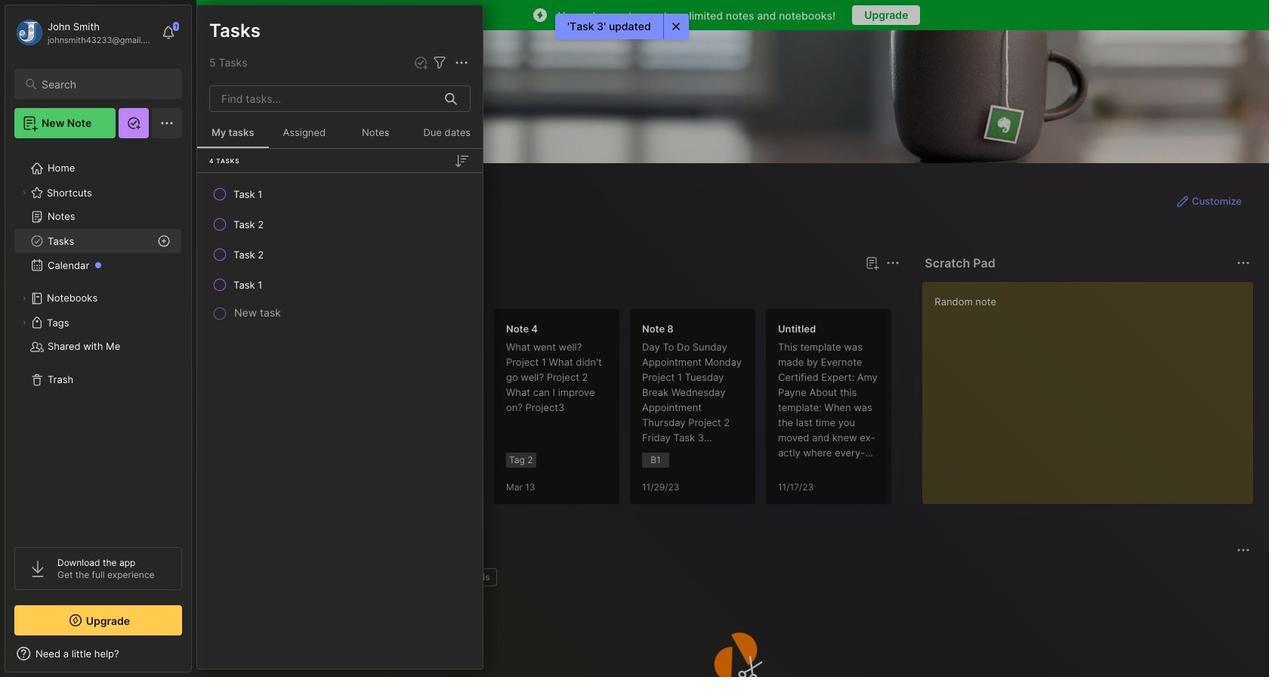 Task type: describe. For each thing, give the bounding box(es) containing it.
tree inside main element
[[5, 147, 191, 533]]

new task image
[[413, 55, 428, 70]]

WHAT'S NEW field
[[5, 642, 191, 666]]

More actions and view options field
[[449, 54, 471, 72]]

Account field
[[14, 17, 154, 48]]

click to collapse image
[[191, 649, 202, 667]]

task 1 3 cell
[[233, 277, 262, 292]]

Filter tasks field
[[431, 54, 449, 72]]

Sort options field
[[453, 152, 471, 170]]

Find tasks… text field
[[212, 86, 436, 111]]

expand notebooks image
[[20, 294, 29, 303]]

task 2 1 cell
[[233, 217, 264, 232]]



Task type: locate. For each thing, give the bounding box(es) containing it.
tree
[[5, 147, 191, 533]]

2 row from the top
[[203, 211, 477, 238]]

1 row from the top
[[203, 181, 477, 208]]

0 horizontal spatial tab
[[224, 281, 269, 299]]

tab list
[[224, 281, 898, 299]]

4 row from the top
[[203, 271, 477, 298]]

3 row from the top
[[203, 241, 477, 268]]

row
[[203, 181, 477, 208], [203, 211, 477, 238], [203, 241, 477, 268], [203, 271, 477, 298]]

expand tags image
[[20, 318, 29, 327]]

alert
[[555, 14, 689, 39]]

more actions and view options image
[[453, 54, 471, 72]]

filter tasks image
[[431, 54, 449, 72]]

None search field
[[42, 75, 169, 93]]

task 2 2 cell
[[233, 247, 264, 262]]

sort options image
[[453, 152, 471, 170]]

2 horizontal spatial tab
[[455, 568, 497, 586]]

task 1 0 cell
[[233, 187, 262, 202]]

Search text field
[[42, 77, 169, 91]]

1 horizontal spatial tab
[[275, 281, 336, 299]]

Start writing… text field
[[935, 282, 1253, 492]]

row group
[[197, 179, 483, 324], [221, 308, 1269, 514]]

main element
[[0, 0, 196, 677]]

none search field inside main element
[[42, 75, 169, 93]]

tab
[[224, 281, 269, 299], [275, 281, 336, 299], [455, 568, 497, 586]]



Task type: vqa. For each thing, say whether or not it's contained in the screenshot.
tab to the right
yes



